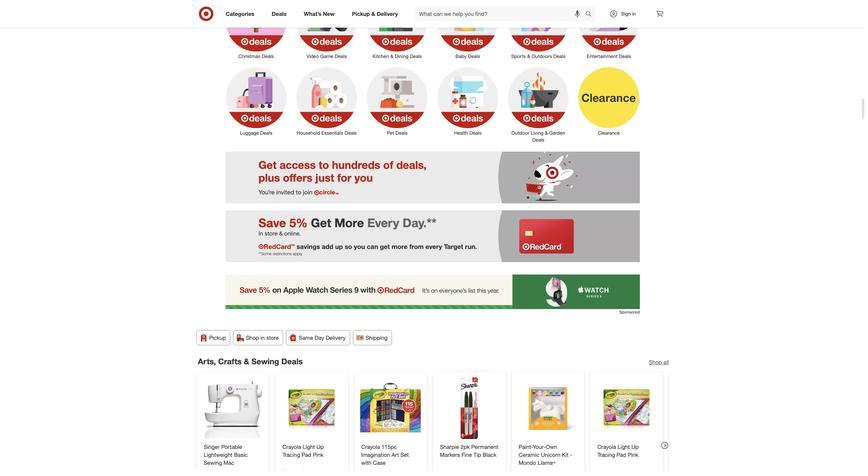 Task type: describe. For each thing, give the bounding box(es) containing it.
5%
[[289, 215, 308, 230]]

you inside get access to hundreds of deals, plus offers just for you
[[355, 171, 373, 184]]

basic
[[234, 452, 248, 459]]

entertainment deals
[[587, 53, 631, 59]]

household essentials deals link
[[292, 66, 362, 136]]

permanent
[[471, 444, 498, 451]]

llama™
[[538, 460, 556, 466]]

pet deals link
[[362, 66, 433, 136]]

health
[[454, 130, 468, 136]]

get inside get access to hundreds of deals, plus offers just for you
[[259, 158, 277, 171]]

kitchen & dining deals link
[[362, 0, 433, 60]]

2 up from the left
[[632, 444, 639, 451]]

pad for 2nd crayola light up tracing pad pink link from the right
[[302, 452, 311, 459]]

video game deals link
[[292, 0, 362, 60]]

2 crayola light up tracing pad pink from the left
[[597, 444, 639, 459]]

arts, crafts & sewing deals
[[198, 356, 303, 366]]

2 crayola light up tracing pad pink link from the left
[[597, 443, 656, 459]]

mondo
[[519, 460, 536, 466]]

entertainment
[[587, 53, 618, 59]]

art
[[391, 452, 399, 459]]

deals link
[[266, 6, 295, 21]]

in for sign
[[632, 11, 636, 17]]

household
[[297, 130, 320, 136]]

get
[[380, 243, 390, 251]]

apply.
[[293, 251, 303, 256]]

kitchen & dining deals
[[373, 53, 422, 59]]

pickup & delivery
[[352, 10, 398, 17]]

sports & outdoors deals link
[[503, 0, 574, 60]]

portable
[[221, 444, 242, 451]]

paint-your-own ceramic unicorn kit - mondo llama™ link
[[519, 443, 577, 467]]

categories
[[226, 10, 255, 17]]

deals right christmas
[[262, 53, 274, 59]]

household essentials deals
[[297, 130, 357, 136]]

same day delivery button
[[286, 330, 350, 345]]

115pc
[[381, 444, 397, 451]]

kit
[[562, 452, 569, 459]]

crayola 115pc imagination art set with case link
[[361, 443, 420, 467]]

& inside pickup & delivery link
[[372, 10, 375, 17]]

deals right baby on the right
[[468, 53, 480, 59]]

outdoor
[[512, 130, 530, 136]]

fine
[[462, 452, 472, 459]]

same day delivery
[[299, 334, 346, 341]]

black
[[483, 452, 496, 459]]

shop for shop in store
[[246, 334, 259, 341]]

shop in store button
[[233, 330, 283, 345]]

& inside the outdoor living & garden deals
[[545, 130, 548, 136]]

**some
[[259, 251, 272, 256]]

deals left what's
[[272, 10, 287, 17]]

with
[[361, 460, 371, 466]]

crayola 115pc imagination art set with case
[[361, 444, 409, 466]]

your-
[[533, 444, 546, 451]]

target
[[444, 243, 463, 251]]

shop all link
[[649, 358, 669, 366]]

every
[[426, 243, 442, 251]]

invited
[[276, 189, 294, 196]]

advertisement region
[[225, 275, 640, 309]]

& inside sports & outdoors deals link
[[527, 53, 531, 59]]

video game deals
[[307, 53, 347, 59]]

set
[[400, 452, 409, 459]]

singer portable lightweight basic sewing mac
[[204, 444, 248, 466]]

in for shop
[[261, 334, 265, 341]]

day.**
[[403, 215, 437, 230]]

in
[[259, 230, 263, 237]]

sewing inside 'singer portable lightweight basic sewing mac'
[[204, 460, 222, 466]]

health deals link
[[433, 66, 503, 136]]

luggage
[[240, 130, 259, 136]]

paint-your-own ceramic unicorn kit - mondo llama™
[[519, 444, 572, 466]]

pickup button
[[196, 330, 230, 345]]

savings
[[297, 243, 320, 251]]

shop for shop all
[[649, 359, 662, 366]]

deals right entertainment
[[619, 53, 631, 59]]

you're invited to join ◎ circle ™
[[259, 189, 339, 199]]

crayola for first crayola light up tracing pad pink link from right
[[597, 444, 616, 451]]

store inside button
[[266, 334, 279, 341]]

categories link
[[220, 6, 263, 21]]

deals inside the outdoor living & garden deals
[[533, 137, 545, 143]]

baby deals
[[456, 53, 480, 59]]

save
[[259, 215, 286, 230]]

deals right essentials
[[345, 130, 357, 136]]

you inside ¬ redcard™ savings add up so you can get more from every target run. **some restrictions apply.
[[354, 243, 365, 251]]

pickup for pickup
[[209, 334, 226, 341]]

crayola for crayola 115pc imagination art set with case link
[[361, 444, 380, 451]]

baby deals link
[[433, 0, 503, 60]]

1 light from the left
[[303, 444, 315, 451]]

™
[[335, 192, 339, 199]]

search
[[582, 11, 599, 18]]

luggage deals link
[[221, 66, 292, 136]]

plus
[[259, 171, 280, 184]]

deals right health
[[470, 130, 482, 136]]

1 crayola light up tracing pad pink link from the left
[[282, 443, 341, 459]]

up
[[335, 243, 343, 251]]

join
[[303, 189, 313, 196]]

case
[[373, 460, 386, 466]]

online.
[[284, 230, 301, 237]]

circle
[[319, 189, 335, 196]]

hundreds
[[332, 158, 380, 171]]

save 5% get more every day.** in store & online.
[[259, 215, 437, 237]]

christmas deals link
[[221, 0, 292, 60]]



Task type: locate. For each thing, give the bounding box(es) containing it.
to for hundreds
[[319, 158, 329, 171]]

0 horizontal spatial crayola light up tracing pad pink
[[282, 444, 324, 459]]

1 tracing from the left
[[282, 452, 300, 459]]

1 vertical spatial to
[[296, 189, 301, 196]]

store inside save 5% get more every day.** in store & online.
[[265, 230, 278, 237]]

shop in store
[[246, 334, 279, 341]]

paint-your-own ceramic unicorn kit - mondo llama™ image
[[517, 378, 579, 439], [517, 378, 579, 439]]

singer
[[204, 444, 220, 451]]

sewing down shop in store
[[251, 356, 279, 366]]

deals right the dining
[[410, 53, 422, 59]]

0 vertical spatial get
[[259, 158, 277, 171]]

shipping button
[[353, 330, 392, 345]]

1 horizontal spatial crayola light up tracing pad pink link
[[597, 443, 656, 459]]

deals
[[272, 10, 287, 17], [262, 53, 274, 59], [335, 53, 347, 59], [410, 53, 422, 59], [468, 53, 480, 59], [554, 53, 566, 59], [619, 53, 631, 59], [260, 130, 272, 136], [345, 130, 357, 136], [396, 130, 408, 136], [470, 130, 482, 136], [533, 137, 545, 143], [281, 356, 303, 366]]

unicorn
[[541, 452, 560, 459]]

clearance
[[598, 130, 620, 136]]

2 crayola from the left
[[361, 444, 380, 451]]

0 horizontal spatial pink
[[313, 452, 323, 459]]

sports & outdoors deals
[[511, 53, 566, 59]]

what's new
[[304, 10, 335, 17]]

of
[[383, 158, 394, 171]]

0 horizontal spatial get
[[259, 158, 277, 171]]

1 horizontal spatial get
[[311, 215, 331, 230]]

crayola light up tracing pad pink link
[[282, 443, 341, 459], [597, 443, 656, 459]]

0 vertical spatial delivery
[[377, 10, 398, 17]]

0 horizontal spatial in
[[261, 334, 265, 341]]

0 vertical spatial in
[[632, 11, 636, 17]]

singer portable lightweight basic sewing mac link
[[204, 443, 262, 467]]

0 vertical spatial shop
[[246, 334, 259, 341]]

outdoors
[[532, 53, 552, 59]]

2 pad from the left
[[617, 452, 626, 459]]

1 horizontal spatial tracing
[[597, 452, 615, 459]]

pickup right new
[[352, 10, 370, 17]]

2 light from the left
[[618, 444, 630, 451]]

outdoor living & garden deals
[[512, 130, 566, 143]]

every
[[367, 215, 399, 230]]

¬
[[259, 243, 264, 251]]

to left the for
[[319, 158, 329, 171]]

crayola light up tracing pad pink image
[[281, 378, 343, 439], [281, 378, 343, 439], [596, 378, 658, 439], [596, 378, 658, 439]]

in right sign
[[632, 11, 636, 17]]

get right 5% at the left top of the page
[[311, 215, 331, 230]]

0 vertical spatial store
[[265, 230, 278, 237]]

deals right outdoors
[[554, 53, 566, 59]]

tracing
[[282, 452, 300, 459], [597, 452, 615, 459]]

0 horizontal spatial to
[[296, 189, 301, 196]]

to
[[319, 158, 329, 171], [296, 189, 301, 196]]

get inside save 5% get more every day.** in store & online.
[[311, 215, 331, 230]]

2 horizontal spatial crayola
[[597, 444, 616, 451]]

0 horizontal spatial crayola light up tracing pad pink link
[[282, 443, 341, 459]]

sharpie 2pk permanent markers fine tip black
[[440, 444, 498, 459]]

offers
[[283, 171, 313, 184]]

1 horizontal spatial crayola light up tracing pad pink
[[597, 444, 639, 459]]

sewing
[[251, 356, 279, 366], [204, 460, 222, 466]]

deals down living
[[533, 137, 545, 143]]

0 horizontal spatial pickup
[[209, 334, 226, 341]]

get access to hundreds of deals, plus offers just for you
[[259, 158, 427, 184]]

1 horizontal spatial to
[[319, 158, 329, 171]]

1 pink from the left
[[313, 452, 323, 459]]

what's new link
[[298, 6, 343, 21]]

dining
[[395, 53, 409, 59]]

new
[[323, 10, 335, 17]]

light
[[303, 444, 315, 451], [618, 444, 630, 451]]

sharpie 2pk permanent markers fine tip black image
[[439, 378, 500, 439], [439, 378, 500, 439]]

0 vertical spatial you
[[355, 171, 373, 184]]

sponsored
[[620, 309, 640, 315]]

singer portable lightweight basic sewing mac image
[[202, 378, 264, 439], [202, 378, 264, 439]]

0 vertical spatial pickup
[[352, 10, 370, 17]]

1 horizontal spatial up
[[632, 444, 639, 451]]

shop inside button
[[246, 334, 259, 341]]

1 pad from the left
[[302, 452, 311, 459]]

1 vertical spatial you
[[354, 243, 365, 251]]

what's
[[304, 10, 322, 17]]

in
[[632, 11, 636, 17], [261, 334, 265, 341]]

1 vertical spatial store
[[266, 334, 279, 341]]

more
[[335, 215, 364, 230]]

deals down same
[[281, 356, 303, 366]]

1 crayola light up tracing pad pink from the left
[[282, 444, 324, 459]]

crayola for 2nd crayola light up tracing pad pink link from the right
[[282, 444, 301, 451]]

1 vertical spatial sewing
[[204, 460, 222, 466]]

3 crayola from the left
[[597, 444, 616, 451]]

pad
[[302, 452, 311, 459], [617, 452, 626, 459]]

& inside save 5% get more every day.** in store & online.
[[279, 230, 283, 237]]

so
[[345, 243, 352, 251]]

crafts
[[218, 356, 242, 366]]

pet deals
[[387, 130, 408, 136]]

delivery
[[377, 10, 398, 17], [326, 334, 346, 341]]

1 horizontal spatial crayola
[[361, 444, 380, 451]]

you right the for
[[355, 171, 373, 184]]

pet
[[387, 130, 394, 136]]

pad for first crayola light up tracing pad pink link from right
[[617, 452, 626, 459]]

1 horizontal spatial pink
[[628, 452, 638, 459]]

living
[[531, 130, 544, 136]]

christmas
[[238, 53, 260, 59]]

1 vertical spatial in
[[261, 334, 265, 341]]

shop up arts, crafts & sewing deals
[[246, 334, 259, 341]]

sharpie
[[440, 444, 459, 451]]

video
[[307, 53, 319, 59]]

access
[[280, 158, 316, 171]]

¬ redcard™ savings add up so you can get more from every target run. **some restrictions apply.
[[259, 243, 477, 256]]

0 horizontal spatial delivery
[[326, 334, 346, 341]]

What can we help you find? suggestions appear below search field
[[415, 6, 587, 21]]

1 horizontal spatial in
[[632, 11, 636, 17]]

1 horizontal spatial light
[[618, 444, 630, 451]]

delivery inside same day delivery button
[[326, 334, 346, 341]]

clearance link
[[574, 66, 644, 136]]

1 vertical spatial pickup
[[209, 334, 226, 341]]

just
[[316, 171, 334, 184]]

get up you're
[[259, 158, 277, 171]]

sign in
[[621, 11, 636, 17]]

in up arts, crafts & sewing deals
[[261, 334, 265, 341]]

to inside get access to hundreds of deals, plus offers just for you
[[319, 158, 329, 171]]

0 horizontal spatial shop
[[246, 334, 259, 341]]

to for join
[[296, 189, 301, 196]]

up
[[316, 444, 324, 451], [632, 444, 639, 451]]

search button
[[582, 6, 599, 23]]

deals right the pet
[[396, 130, 408, 136]]

1 horizontal spatial pad
[[617, 452, 626, 459]]

shipping
[[366, 334, 388, 341]]

paint-
[[519, 444, 533, 451]]

can
[[367, 243, 378, 251]]

& inside "kitchen & dining deals" link
[[391, 53, 394, 59]]

day
[[315, 334, 324, 341]]

tracing for 2nd crayola light up tracing pad pink link from the right
[[282, 452, 300, 459]]

shop all
[[649, 359, 669, 366]]

for
[[337, 171, 352, 184]]

1 vertical spatial get
[[311, 215, 331, 230]]

1 horizontal spatial pickup
[[352, 10, 370, 17]]

in inside button
[[261, 334, 265, 341]]

2pk
[[461, 444, 470, 451]]

0 vertical spatial sewing
[[251, 356, 279, 366]]

own
[[546, 444, 557, 451]]

crayola inside crayola 115pc imagination art set with case
[[361, 444, 380, 451]]

2 tracing from the left
[[597, 452, 615, 459]]

imagination
[[361, 452, 390, 459]]

sewing down lightweight
[[204, 460, 222, 466]]

1 crayola from the left
[[282, 444, 301, 451]]

to inside you're invited to join ◎ circle ™
[[296, 189, 301, 196]]

redcard™
[[264, 243, 295, 251]]

more
[[392, 243, 408, 251]]

delivery for pickup & delivery
[[377, 10, 398, 17]]

deals right luggage
[[260, 130, 272, 136]]

pickup up arts,
[[209, 334, 226, 341]]

sign
[[621, 11, 631, 17]]

tip
[[473, 452, 481, 459]]

same
[[299, 334, 313, 341]]

0 horizontal spatial sewing
[[204, 460, 222, 466]]

0 horizontal spatial crayola
[[282, 444, 301, 451]]

delivery for same day delivery
[[326, 334, 346, 341]]

0 horizontal spatial tracing
[[282, 452, 300, 459]]

essentials
[[322, 130, 343, 136]]

0 horizontal spatial pad
[[302, 452, 311, 459]]

store right in
[[265, 230, 278, 237]]

crayola 115pc imagination art set with case image
[[360, 378, 421, 439], [360, 378, 421, 439]]

1 horizontal spatial shop
[[649, 359, 662, 366]]

pickup inside button
[[209, 334, 226, 341]]

pink
[[313, 452, 323, 459], [628, 452, 638, 459]]

1 vertical spatial delivery
[[326, 334, 346, 341]]

delivery inside pickup & delivery link
[[377, 10, 398, 17]]

deals right game
[[335, 53, 347, 59]]

shop left all
[[649, 359, 662, 366]]

0 vertical spatial to
[[319, 158, 329, 171]]

store up arts, crafts & sewing deals
[[266, 334, 279, 341]]

restrictions
[[273, 251, 292, 256]]

entertainment deals link
[[574, 0, 644, 60]]

sports
[[511, 53, 526, 59]]

deals inside "link"
[[260, 130, 272, 136]]

all
[[664, 359, 669, 366]]

2 pink from the left
[[628, 452, 638, 459]]

you
[[355, 171, 373, 184], [354, 243, 365, 251]]

1 up from the left
[[316, 444, 324, 451]]

0 horizontal spatial light
[[303, 444, 315, 451]]

to left join
[[296, 189, 301, 196]]

you right so
[[354, 243, 365, 251]]

pickup for pickup & delivery
[[352, 10, 370, 17]]

-
[[570, 452, 572, 459]]

tracing for first crayola light up tracing pad pink link from right
[[597, 452, 615, 459]]

1 horizontal spatial delivery
[[377, 10, 398, 17]]

ceramic
[[519, 452, 539, 459]]

luggage deals
[[240, 130, 272, 136]]

run.
[[465, 243, 477, 251]]

1 horizontal spatial sewing
[[251, 356, 279, 366]]

0 horizontal spatial up
[[316, 444, 324, 451]]

garden
[[549, 130, 566, 136]]

1 vertical spatial shop
[[649, 359, 662, 366]]



Task type: vqa. For each thing, say whether or not it's contained in the screenshot.
second Crayola Light Up Tracing Pad Pink link from the left CRAYOLA LIGHT UP TRACING PAD PINK
yes



